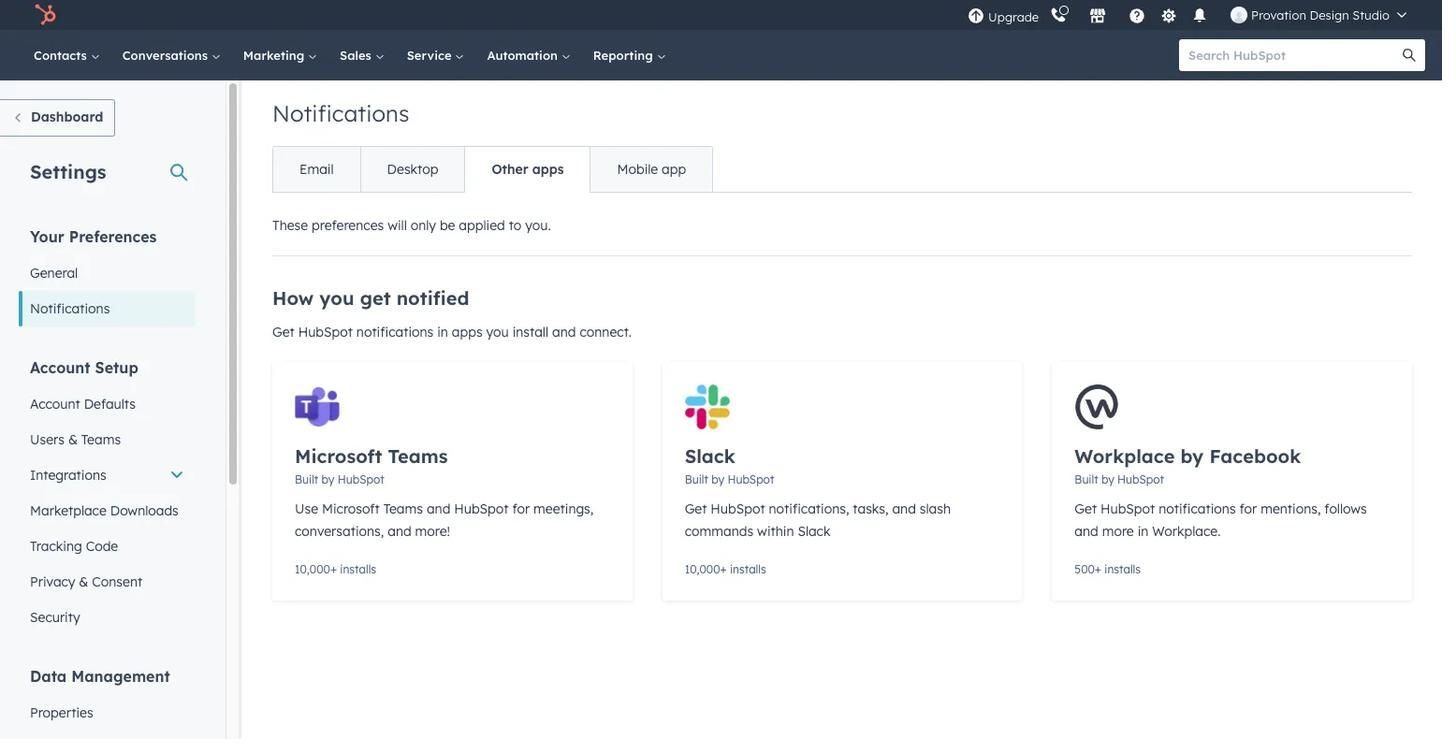 Task type: vqa. For each thing, say whether or not it's contained in the screenshot.
the leftmost Good button
no



Task type: describe. For each thing, give the bounding box(es) containing it.
more
[[1102, 523, 1134, 540]]

notifications image
[[1191, 8, 1208, 25]]

integrations button
[[19, 458, 196, 493]]

apps inside button
[[532, 161, 564, 178]]

settings link
[[1157, 5, 1180, 25]]

upgrade
[[988, 9, 1039, 24]]

properties
[[30, 705, 93, 722]]

teams for &
[[81, 431, 121, 448]]

help image
[[1129, 8, 1146, 25]]

1 vertical spatial apps
[[452, 324, 483, 341]]

preferences
[[69, 227, 157, 246]]

tracking code link
[[19, 529, 196, 564]]

workplace by facebook built by hubspot
[[1075, 445, 1301, 487]]

account for account setup
[[30, 358, 90, 377]]

hubspot inside workplace by facebook built by hubspot
[[1118, 473, 1164, 487]]

reporting link
[[582, 30, 677, 80]]

0 horizontal spatial in
[[437, 324, 448, 341]]

be
[[440, 217, 455, 234]]

microsoft teams built by hubspot
[[295, 445, 448, 487]]

1 horizontal spatial you
[[486, 324, 509, 341]]

search image
[[1403, 49, 1416, 62]]

preferences
[[312, 217, 384, 234]]

mobile app
[[617, 161, 686, 178]]

and inside get hubspot notifications for mentions, follows and more in workplace.
[[1075, 523, 1099, 540]]

privacy
[[30, 574, 75, 591]]

reporting
[[593, 48, 657, 63]]

provation design studio button
[[1220, 0, 1418, 30]]

downloads
[[110, 503, 179, 519]]

install
[[513, 324, 549, 341]]

hubspot image
[[34, 4, 56, 26]]

data management
[[30, 667, 170, 686]]

how
[[272, 286, 314, 310]]

by down workplace
[[1101, 473, 1114, 487]]

dashboard link
[[0, 99, 115, 137]]

other apps
[[492, 161, 564, 178]]

for inside 'use microsoft teams and hubspot for meetings, conversations, and more!'
[[512, 501, 530, 518]]

+ for slack
[[720, 562, 727, 577]]

setup
[[95, 358, 138, 377]]

and left the more! on the bottom left
[[388, 523, 411, 540]]

within
[[757, 523, 794, 540]]

installs for teams
[[340, 562, 376, 577]]

security
[[30, 609, 80, 626]]

0 horizontal spatial you
[[319, 286, 354, 310]]

contacts link
[[22, 30, 111, 80]]

integrations
[[30, 467, 106, 484]]

management
[[71, 667, 170, 686]]

desktop button
[[360, 147, 465, 192]]

properties link
[[19, 695, 196, 731]]

design
[[1310, 7, 1349, 22]]

dashboard
[[31, 109, 103, 125]]

Search HubSpot search field
[[1179, 39, 1409, 71]]

marketing
[[243, 48, 308, 63]]

privacy & consent
[[30, 574, 142, 591]]

use microsoft teams and hubspot for meetings, conversations, and more!
[[295, 501, 594, 540]]

follows
[[1325, 501, 1367, 518]]

marketing link
[[232, 30, 329, 80]]

and up the more! on the bottom left
[[427, 501, 450, 518]]

users
[[30, 431, 65, 448]]

privacy & consent link
[[19, 564, 196, 600]]

get for slack
[[685, 501, 707, 518]]

hubspot inside the get hubspot notifications, tasks, and slash commands within slack
[[711, 501, 765, 518]]

only
[[411, 217, 436, 234]]

your
[[30, 227, 64, 246]]

account for account defaults
[[30, 396, 80, 413]]

calling icon image
[[1050, 7, 1067, 24]]

sales link
[[329, 30, 396, 80]]

teams inside microsoft teams built by hubspot
[[388, 445, 448, 468]]

workplace.
[[1152, 523, 1221, 540]]

get hubspot notifications for mentions, follows and more in workplace.
[[1075, 501, 1367, 540]]

these preferences will only be applied to you.
[[272, 217, 551, 234]]

security link
[[19, 600, 196, 635]]

users & teams link
[[19, 422, 196, 458]]

james peterson image
[[1231, 7, 1248, 23]]

mobile
[[617, 161, 658, 178]]

upgrade image
[[968, 8, 985, 25]]

settings
[[30, 160, 106, 183]]

slack built by hubspot
[[685, 445, 774, 487]]

hubspot inside 'use microsoft teams and hubspot for meetings, conversations, and more!'
[[454, 501, 509, 518]]

marketplace downloads link
[[19, 493, 196, 529]]

your preferences element
[[19, 226, 196, 327]]

by left "facebook" at the right
[[1181, 445, 1204, 468]]

notifications inside your preferences element
[[30, 300, 110, 317]]

built inside workplace by facebook built by hubspot
[[1075, 473, 1098, 487]]

by inside slack built by hubspot
[[712, 473, 724, 487]]

applied
[[459, 217, 505, 234]]

studio
[[1353, 7, 1390, 22]]

your preferences
[[30, 227, 157, 246]]

microsoft inside microsoft teams built by hubspot
[[295, 445, 382, 468]]

automation
[[487, 48, 561, 63]]

menu containing provation design studio
[[966, 0, 1420, 30]]

marketplace downloads
[[30, 503, 179, 519]]

how you get notified
[[272, 286, 469, 310]]



Task type: locate. For each thing, give the bounding box(es) containing it.
apps right other
[[532, 161, 564, 178]]

notifications down sales
[[272, 99, 409, 127]]

and left more
[[1075, 523, 1099, 540]]

get hubspot notifications in apps you install and connect.
[[272, 324, 632, 341]]

get inside the get hubspot notifications, tasks, and slash commands within slack
[[685, 501, 707, 518]]

slash
[[920, 501, 951, 518]]

installs down within
[[730, 562, 766, 577]]

conversations link
[[111, 30, 232, 80]]

0 vertical spatial account
[[30, 358, 90, 377]]

1 + from the left
[[330, 562, 337, 577]]

teams up the more! on the bottom left
[[383, 501, 423, 518]]

1 horizontal spatial installs
[[730, 562, 766, 577]]

3 installs from the left
[[1105, 562, 1141, 577]]

0 horizontal spatial built
[[295, 473, 318, 487]]

get up commands
[[685, 501, 707, 518]]

hubspot up conversations,
[[338, 473, 384, 487]]

1 vertical spatial slack
[[798, 523, 831, 540]]

you.
[[525, 217, 551, 234]]

teams for microsoft
[[383, 501, 423, 518]]

10,000 + installs down commands
[[685, 562, 766, 577]]

notifications up 'workplace.'
[[1159, 501, 1236, 518]]

email
[[299, 161, 334, 178]]

notifications
[[272, 99, 409, 127], [30, 300, 110, 317]]

by up conversations,
[[322, 473, 334, 487]]

get hubspot notifications, tasks, and slash commands within slack
[[685, 501, 951, 540]]

built down workplace
[[1075, 473, 1098, 487]]

2 horizontal spatial installs
[[1105, 562, 1141, 577]]

0 horizontal spatial slack
[[685, 445, 735, 468]]

in right more
[[1138, 523, 1149, 540]]

0 vertical spatial microsoft
[[295, 445, 382, 468]]

and left slash
[[892, 501, 916, 518]]

account setup element
[[19, 358, 196, 635]]

hubspot left meetings,
[[454, 501, 509, 518]]

1 horizontal spatial notifications
[[272, 99, 409, 127]]

0 vertical spatial &
[[68, 431, 78, 448]]

2 10,000 from the left
[[685, 562, 720, 577]]

0 vertical spatial notifications
[[356, 324, 434, 341]]

conversations,
[[295, 523, 384, 540]]

notifications down general
[[30, 300, 110, 317]]

get for workplace
[[1075, 501, 1097, 518]]

installs down conversations,
[[340, 562, 376, 577]]

get up 500
[[1075, 501, 1097, 518]]

hubspot up within
[[728, 473, 774, 487]]

2 built from the left
[[685, 473, 708, 487]]

by inside microsoft teams built by hubspot
[[322, 473, 334, 487]]

installs
[[340, 562, 376, 577], [730, 562, 766, 577], [1105, 562, 1141, 577]]

0 horizontal spatial 10,000 + installs
[[295, 562, 376, 577]]

1 horizontal spatial apps
[[532, 161, 564, 178]]

use
[[295, 501, 318, 518]]

notifications inside get hubspot notifications for mentions, follows and more in workplace.
[[1159, 501, 1236, 518]]

automation link
[[476, 30, 582, 80]]

installs for built
[[730, 562, 766, 577]]

0 vertical spatial in
[[437, 324, 448, 341]]

slack
[[685, 445, 735, 468], [798, 523, 831, 540]]

apps down notified
[[452, 324, 483, 341]]

2 horizontal spatial built
[[1075, 473, 1098, 487]]

app
[[662, 161, 686, 178]]

+ for workplace
[[1095, 562, 1101, 577]]

provation
[[1251, 7, 1306, 22]]

and right install
[[552, 324, 576, 341]]

10,000 for slack
[[685, 562, 720, 577]]

10,000
[[295, 562, 330, 577], [685, 562, 720, 577]]

2 10,000 + installs from the left
[[685, 562, 766, 577]]

other apps button
[[465, 147, 590, 192]]

hubspot up commands
[[711, 501, 765, 518]]

1 vertical spatial you
[[486, 324, 509, 341]]

get down how
[[272, 324, 295, 341]]

built inside microsoft teams built by hubspot
[[295, 473, 318, 487]]

navigation
[[272, 146, 713, 193]]

slack up commands
[[685, 445, 735, 468]]

defaults
[[84, 396, 136, 413]]

will
[[388, 217, 407, 234]]

teams inside account setup element
[[81, 431, 121, 448]]

2 for from the left
[[1240, 501, 1257, 518]]

get
[[360, 286, 391, 310]]

1 horizontal spatial 10,000 + installs
[[685, 562, 766, 577]]

notifications for in
[[356, 324, 434, 341]]

10,000 for microsoft teams
[[295, 562, 330, 577]]

built up commands
[[685, 473, 708, 487]]

1 for from the left
[[512, 501, 530, 518]]

notifications down get
[[356, 324, 434, 341]]

10,000 + installs down conversations,
[[295, 562, 376, 577]]

hubspot up more
[[1101, 501, 1155, 518]]

0 horizontal spatial notifications
[[356, 324, 434, 341]]

0 vertical spatial apps
[[532, 161, 564, 178]]

+ for microsoft
[[330, 562, 337, 577]]

& right privacy
[[79, 574, 88, 591]]

1 vertical spatial notifications
[[30, 300, 110, 317]]

search button
[[1394, 39, 1425, 71]]

1 horizontal spatial get
[[685, 501, 707, 518]]

account defaults
[[30, 396, 136, 413]]

teams down account defaults link
[[81, 431, 121, 448]]

account defaults link
[[19, 387, 196, 422]]

1 horizontal spatial 10,000
[[685, 562, 720, 577]]

get inside get hubspot notifications for mentions, follows and more in workplace.
[[1075, 501, 1097, 518]]

1 horizontal spatial notifications
[[1159, 501, 1236, 518]]

hubspot inside microsoft teams built by hubspot
[[338, 473, 384, 487]]

built
[[295, 473, 318, 487], [685, 473, 708, 487], [1075, 473, 1098, 487]]

hubspot inside get hubspot notifications for mentions, follows and more in workplace.
[[1101, 501, 1155, 518]]

meetings,
[[534, 501, 594, 518]]

you
[[319, 286, 354, 310], [486, 324, 509, 341]]

tracking code
[[30, 538, 118, 555]]

facebook
[[1210, 445, 1301, 468]]

by
[[1181, 445, 1204, 468], [322, 473, 334, 487], [712, 473, 724, 487], [1101, 473, 1114, 487]]

account setup
[[30, 358, 138, 377]]

settings image
[[1160, 8, 1177, 25]]

built inside slack built by hubspot
[[685, 473, 708, 487]]

1 vertical spatial notifications
[[1159, 501, 1236, 518]]

sales
[[340, 48, 375, 63]]

2 installs from the left
[[730, 562, 766, 577]]

you left get
[[319, 286, 354, 310]]

general link
[[19, 256, 196, 291]]

email button
[[273, 147, 360, 192]]

desktop
[[387, 161, 438, 178]]

account up account defaults
[[30, 358, 90, 377]]

workplace
[[1075, 445, 1175, 468]]

1 horizontal spatial in
[[1138, 523, 1149, 540]]

installs for by
[[1105, 562, 1141, 577]]

marketplaces button
[[1078, 0, 1118, 30]]

apps
[[532, 161, 564, 178], [452, 324, 483, 341]]

notifications button
[[1184, 0, 1216, 30]]

microsoft up use
[[295, 445, 382, 468]]

calling icon button
[[1043, 3, 1074, 27]]

0 vertical spatial notifications
[[272, 99, 409, 127]]

1 built from the left
[[295, 473, 318, 487]]

hubspot down workplace
[[1118, 473, 1164, 487]]

notifications,
[[769, 501, 849, 518]]

notifications
[[356, 324, 434, 341], [1159, 501, 1236, 518]]

1 horizontal spatial built
[[685, 473, 708, 487]]

1 account from the top
[[30, 358, 90, 377]]

2 horizontal spatial +
[[1095, 562, 1101, 577]]

general
[[30, 265, 78, 282]]

0 vertical spatial slack
[[685, 445, 735, 468]]

data management element
[[19, 666, 196, 739]]

more!
[[415, 523, 450, 540]]

0 horizontal spatial +
[[330, 562, 337, 577]]

1 horizontal spatial slack
[[798, 523, 831, 540]]

0 horizontal spatial for
[[512, 501, 530, 518]]

10,000 + installs for teams
[[295, 562, 376, 577]]

1 10,000 + installs from the left
[[295, 562, 376, 577]]

notifications for for
[[1159, 501, 1236, 518]]

and inside the get hubspot notifications, tasks, and slash commands within slack
[[892, 501, 916, 518]]

tracking
[[30, 538, 82, 555]]

you left install
[[486, 324, 509, 341]]

marketplaces image
[[1089, 8, 1106, 25]]

&
[[68, 431, 78, 448], [79, 574, 88, 591]]

2 account from the top
[[30, 396, 80, 413]]

3 built from the left
[[1075, 473, 1098, 487]]

hubspot link
[[22, 4, 70, 26]]

connect.
[[580, 324, 632, 341]]

500
[[1075, 562, 1095, 577]]

tasks,
[[853, 501, 889, 518]]

hubspot down how
[[298, 324, 353, 341]]

1 horizontal spatial for
[[1240, 501, 1257, 518]]

account
[[30, 358, 90, 377], [30, 396, 80, 413]]

microsoft up conversations,
[[322, 501, 380, 518]]

1 10,000 from the left
[[295, 562, 330, 577]]

for left meetings,
[[512, 501, 530, 518]]

1 vertical spatial account
[[30, 396, 80, 413]]

0 horizontal spatial notifications
[[30, 300, 110, 317]]

& right users
[[68, 431, 78, 448]]

notified
[[396, 286, 469, 310]]

notifications link
[[19, 291, 196, 327]]

& for users
[[68, 431, 78, 448]]

microsoft inside 'use microsoft teams and hubspot for meetings, conversations, and more!'
[[322, 501, 380, 518]]

built up use
[[295, 473, 318, 487]]

0 horizontal spatial 10,000
[[295, 562, 330, 577]]

1 horizontal spatial +
[[720, 562, 727, 577]]

1 horizontal spatial &
[[79, 574, 88, 591]]

help button
[[1121, 0, 1153, 30]]

slack inside slack built by hubspot
[[685, 445, 735, 468]]

navigation containing email
[[272, 146, 713, 193]]

menu
[[966, 0, 1420, 30]]

slack down notifications,
[[798, 523, 831, 540]]

these
[[272, 217, 308, 234]]

1 vertical spatial &
[[79, 574, 88, 591]]

code
[[86, 538, 118, 555]]

conversations
[[122, 48, 211, 63]]

for inside get hubspot notifications for mentions, follows and more in workplace.
[[1240, 501, 1257, 518]]

service
[[407, 48, 455, 63]]

commands
[[685, 523, 754, 540]]

slack inside the get hubspot notifications, tasks, and slash commands within slack
[[798, 523, 831, 540]]

& for privacy
[[79, 574, 88, 591]]

teams up 'use microsoft teams and hubspot for meetings, conversations, and more!'
[[388, 445, 448, 468]]

hubspot inside slack built by hubspot
[[728, 473, 774, 487]]

for left mentions,
[[1240, 501, 1257, 518]]

contacts
[[34, 48, 91, 63]]

users & teams
[[30, 431, 121, 448]]

1 vertical spatial microsoft
[[322, 501, 380, 518]]

+
[[330, 562, 337, 577], [720, 562, 727, 577], [1095, 562, 1101, 577]]

mobile app button
[[590, 147, 712, 192]]

teams inside 'use microsoft teams and hubspot for meetings, conversations, and more!'
[[383, 501, 423, 518]]

10,000 down commands
[[685, 562, 720, 577]]

0 vertical spatial you
[[319, 286, 354, 310]]

mentions,
[[1261, 501, 1321, 518]]

1 vertical spatial in
[[1138, 523, 1149, 540]]

3 + from the left
[[1095, 562, 1101, 577]]

in inside get hubspot notifications for mentions, follows and more in workplace.
[[1138, 523, 1149, 540]]

0 horizontal spatial installs
[[340, 562, 376, 577]]

by up commands
[[712, 473, 724, 487]]

for
[[512, 501, 530, 518], [1240, 501, 1257, 518]]

installs right 500
[[1105, 562, 1141, 577]]

10,000 + installs for built
[[685, 562, 766, 577]]

in down notified
[[437, 324, 448, 341]]

2 horizontal spatial get
[[1075, 501, 1097, 518]]

provation design studio
[[1251, 7, 1390, 22]]

account up users
[[30, 396, 80, 413]]

2 + from the left
[[720, 562, 727, 577]]

0 horizontal spatial &
[[68, 431, 78, 448]]

service link
[[396, 30, 476, 80]]

10,000 down conversations,
[[295, 562, 330, 577]]

0 horizontal spatial get
[[272, 324, 295, 341]]

0 horizontal spatial apps
[[452, 324, 483, 341]]

to
[[509, 217, 522, 234]]

1 installs from the left
[[340, 562, 376, 577]]



